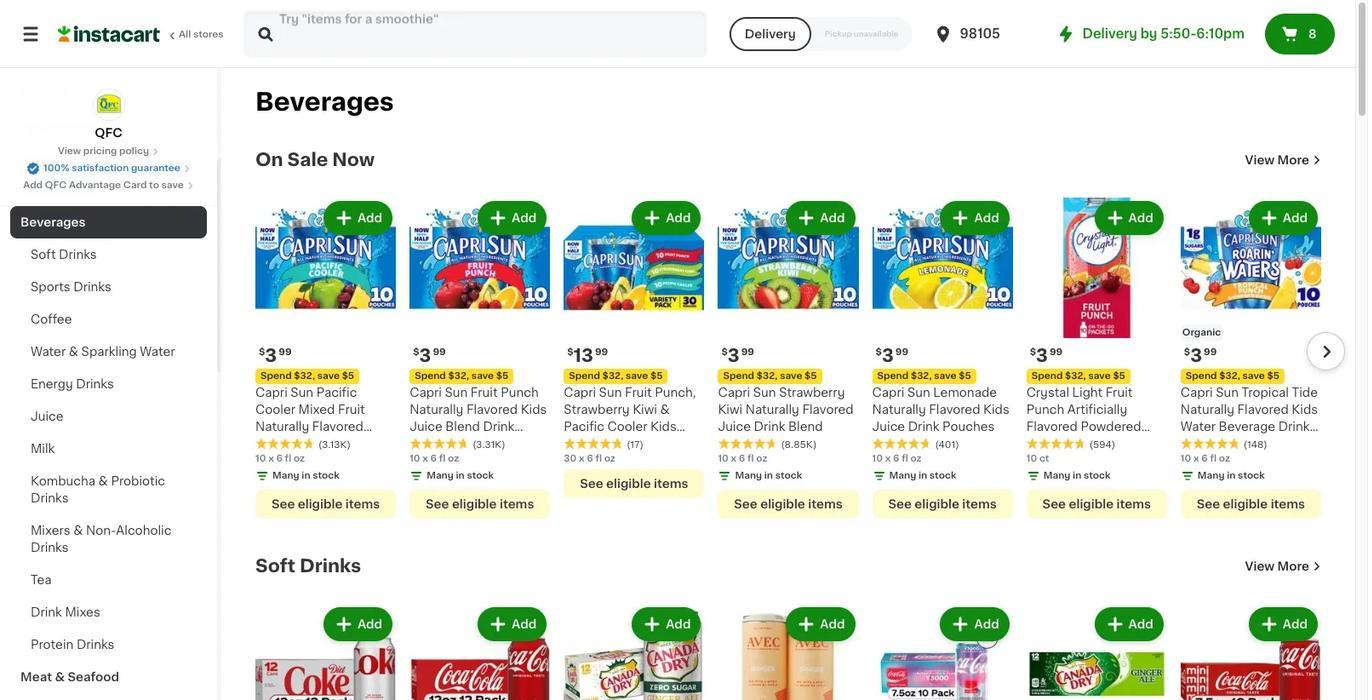 Task type: describe. For each thing, give the bounding box(es) containing it.
drink inside capri sun lemonade naturally flavored kids juice drink pouches
[[909, 421, 940, 433]]

$ for capri sun fruit punch, strawberry kiwi & pacific cooler kids juice pouches variety pack
[[568, 348, 574, 357]]

delivery button
[[730, 17, 812, 51]]

mixers
[[31, 525, 70, 537]]

organic
[[1183, 328, 1222, 337]]

sports drinks
[[31, 281, 111, 293]]

on
[[256, 151, 283, 169]]

6 for capri sun fruit punch, strawberry kiwi & pacific cooler kids juice pouches variety pack
[[587, 454, 593, 463]]

recipes link
[[10, 77, 207, 109]]

5:50-
[[1161, 27, 1197, 40]]

spend for capri sun tropical tide naturally flavored kids water beverage drink pouches
[[1186, 372, 1218, 381]]

many in stock for capri sun lemonade naturally flavored kids juice drink pouches
[[890, 471, 957, 481]]

many for capri sun strawberry kiwi naturally flavored juice drink blend
[[735, 471, 762, 481]]

& inside capri sun fruit punch, strawberry kiwi & pacific cooler kids juice pouches variety pack
[[660, 404, 670, 416]]

oz for capri sun lemonade naturally flavored kids juice drink pouches
[[911, 454, 922, 463]]

drink inside capri sun tropical tide naturally flavored kids water beverage drink pouches
[[1279, 421, 1310, 433]]

tropical
[[1242, 387, 1290, 399]]

dairy & eggs
[[20, 184, 100, 196]]

fl for capri sun fruit punch, strawberry kiwi & pacific cooler kids juice pouches variety pack
[[596, 454, 602, 463]]

see eligible items button for capri sun strawberry kiwi naturally flavored juice drink blend
[[718, 490, 859, 519]]

99 for crystal light fruit punch artificially flavored powdered drink mix
[[1050, 348, 1063, 357]]

see eligible items button for capri sun fruit punch naturally flavored kids juice blend drink pouches
[[410, 490, 550, 519]]

drinks inside mixers & non-alcoholic drinks
[[31, 542, 69, 554]]

see eligible items button for crystal light fruit punch artificially flavored powdered drink mix
[[1027, 490, 1168, 519]]

1 horizontal spatial soft drinks
[[256, 557, 361, 575]]

save for capri sun tropical tide naturally flavored kids water beverage drink pouches
[[1243, 372, 1266, 381]]

advantage
[[69, 181, 121, 190]]

99 for capri sun tropical tide naturally flavored kids water beverage drink pouches
[[1205, 348, 1218, 357]]

crystal
[[1027, 387, 1070, 399]]

tide
[[1293, 387, 1319, 399]]

8 button
[[1266, 14, 1336, 55]]

blend inside capri sun pacific cooler mixed fruit naturally flavored juice drink blend
[[326, 438, 360, 450]]

8
[[1309, 28, 1317, 40]]

coffee
[[31, 313, 72, 325]]

items for crystal light fruit punch artificially flavored powdered drink mix
[[1117, 498, 1152, 510]]

satisfaction
[[72, 164, 129, 173]]

items for capri sun lemonade naturally flavored kids juice drink pouches
[[963, 498, 997, 510]]

13
[[574, 347, 594, 365]]

10 x 6 fl oz for capri sun pacific cooler mixed fruit naturally flavored juice drink blend
[[256, 454, 305, 463]]

strawberry inside capri sun fruit punch, strawberry kiwi & pacific cooler kids juice pouches variety pack
[[564, 404, 630, 416]]

spend for capri sun lemonade naturally flavored kids juice drink pouches
[[878, 372, 909, 381]]

(17)
[[627, 440, 644, 450]]

kids inside capri sun lemonade naturally flavored kids juice drink pouches
[[984, 404, 1010, 416]]

punch,
[[655, 387, 696, 399]]

view pricing policy
[[58, 147, 149, 156]]

many for crystal light fruit punch artificially flavored powdered drink mix
[[1044, 471, 1071, 481]]

(401)
[[936, 440, 960, 450]]

eligible for capri sun fruit punch, strawberry kiwi & pacific cooler kids juice pouches variety pack
[[607, 478, 651, 490]]

sports
[[31, 281, 70, 293]]

drink inside capri sun fruit punch naturally flavored kids juice blend drink pouches
[[483, 421, 515, 433]]

x for capri sun tropical tide naturally flavored kids water beverage drink pouches
[[1194, 454, 1200, 464]]

powdered
[[1081, 421, 1142, 433]]

card
[[123, 181, 147, 190]]

artificially
[[1068, 404, 1128, 416]]

many in stock for crystal light fruit punch artificially flavored powdered drink mix
[[1044, 471, 1111, 481]]

capri sun pacific cooler mixed fruit naturally flavored juice drink blend
[[256, 387, 365, 450]]

stock for capri sun lemonade naturally flavored kids juice drink pouches
[[930, 471, 957, 481]]

99 for capri sun fruit punch naturally flavored kids juice blend drink pouches
[[433, 348, 446, 357]]

meat & seafood link
[[10, 661, 207, 693]]

kiwi inside capri sun strawberry kiwi naturally flavored juice drink blend
[[718, 404, 743, 416]]

blend for juice
[[446, 421, 480, 433]]

x for capri sun strawberry kiwi naturally flavored juice drink blend
[[731, 454, 737, 463]]

spend for capri sun pacific cooler mixed fruit naturally flavored juice drink blend
[[261, 372, 292, 381]]

protein
[[31, 639, 74, 651]]

capri sun strawberry kiwi naturally flavored juice drink blend
[[718, 387, 854, 433]]

sun for cooler
[[291, 387, 314, 399]]

x for capri sun fruit punch naturally flavored kids juice blend drink pouches
[[423, 454, 428, 463]]

3 for capri sun strawberry kiwi naturally flavored juice drink blend
[[728, 347, 740, 365]]

drink down tea
[[31, 606, 62, 618]]

capri sun fruit punch, strawberry kiwi & pacific cooler kids juice pouches variety pack
[[564, 387, 697, 467]]

eligible for crystal light fruit punch artificially flavored powdered drink mix
[[1069, 498, 1114, 510]]

eligible for capri sun fruit punch naturally flavored kids juice blend drink pouches
[[452, 498, 497, 510]]

10 for capri sun lemonade naturally flavored kids juice drink pouches
[[873, 454, 883, 463]]

many for capri sun tropical tide naturally flavored kids water beverage drink pouches
[[1198, 471, 1225, 481]]

water & sparkling water link
[[10, 336, 207, 368]]

spend for crystal light fruit punch artificially flavored powdered drink mix
[[1032, 372, 1063, 381]]

on sale now
[[256, 151, 375, 169]]

sun for kiwi
[[754, 387, 776, 399]]

many for capri sun fruit punch naturally flavored kids juice blend drink pouches
[[427, 471, 454, 481]]

dairy
[[20, 184, 54, 196]]

kids inside capri sun tropical tide naturally flavored kids water beverage drink pouches
[[1292, 404, 1319, 416]]

see eligible items button for capri sun lemonade naturally flavored kids juice drink pouches
[[873, 490, 1013, 519]]

in for capri sun tropical tide naturally flavored kids water beverage drink pouches
[[1228, 471, 1236, 481]]

pouches inside capri sun fruit punch naturally flavored kids juice blend drink pouches
[[410, 438, 462, 450]]

99 for capri sun pacific cooler mixed fruit naturally flavored juice drink blend
[[279, 348, 292, 357]]

x for capri sun fruit punch, strawberry kiwi & pacific cooler kids juice pouches variety pack
[[579, 454, 585, 463]]

spend $32, save $5 for capri sun fruit punch naturally flavored kids juice blend drink pouches
[[415, 372, 509, 381]]

variety
[[655, 438, 697, 450]]

98105
[[960, 27, 1001, 40]]

flavored for capri sun tropical tide naturally flavored kids water beverage drink pouches
[[1238, 404, 1289, 416]]

6 for capri sun pacific cooler mixed fruit naturally flavored juice drink blend
[[276, 454, 283, 463]]

spend for capri sun fruit punch, strawberry kiwi & pacific cooler kids juice pouches variety pack
[[569, 372, 600, 381]]

energy
[[31, 378, 73, 390]]

(3.31k)
[[473, 440, 506, 450]]

sun for naturally
[[908, 387, 931, 399]]

mixed
[[299, 404, 335, 416]]

cooler inside capri sun pacific cooler mixed fruit naturally flavored juice drink blend
[[256, 404, 296, 416]]

eligible for capri sun pacific cooler mixed fruit naturally flavored juice drink blend
[[298, 498, 343, 510]]

view pricing policy link
[[58, 145, 159, 158]]

Search field
[[245, 12, 706, 56]]

non-
[[86, 525, 116, 537]]

water & sparkling water
[[31, 346, 175, 358]]

capri sun tropical tide naturally flavored kids water beverage drink pouches
[[1181, 387, 1319, 450]]

mixers & non-alcoholic drinks
[[31, 525, 172, 554]]

ct
[[1040, 454, 1050, 463]]

seafood
[[68, 671, 119, 683]]

x for capri sun lemonade naturally flavored kids juice drink pouches
[[886, 454, 891, 463]]

strawberry inside capri sun strawberry kiwi naturally flavored juice drink blend
[[780, 387, 845, 399]]

naturally inside capri sun lemonade naturally flavored kids juice drink pouches
[[873, 404, 927, 416]]

$5 for capri sun fruit punch naturally flavored kids juice blend drink pouches
[[496, 372, 509, 381]]

fruit for strawberry
[[625, 387, 652, 399]]

delivery by 5:50-6:10pm
[[1083, 27, 1245, 40]]

6 for capri sun strawberry kiwi naturally flavored juice drink blend
[[739, 454, 746, 463]]

guarantee
[[131, 164, 180, 173]]

6 for capri sun tropical tide naturally flavored kids water beverage drink pouches
[[1202, 454, 1208, 464]]

probiotic
[[111, 475, 165, 487]]

capri for capri sun fruit punch naturally flavored kids juice blend drink pouches
[[410, 387, 442, 399]]

kids inside capri sun fruit punch, strawberry kiwi & pacific cooler kids juice pouches variety pack
[[651, 421, 677, 433]]

0 horizontal spatial water
[[31, 346, 66, 358]]

punch for kids
[[501, 387, 539, 399]]

pack
[[564, 455, 593, 467]]

drink inside capri sun pacific cooler mixed fruit naturally flavored juice drink blend
[[291, 438, 323, 450]]

beverages link
[[10, 206, 207, 239]]

see eligible items for capri sun lemonade naturally flavored kids juice drink pouches
[[889, 498, 997, 510]]

view more link for soft drinks
[[1246, 558, 1322, 575]]

crystal light fruit punch artificially flavored powdered drink mix
[[1027, 387, 1142, 450]]

pouches inside capri sun tropical tide naturally flavored kids water beverage drink pouches
[[1181, 438, 1234, 450]]

see eligible items for capri sun fruit punch naturally flavored kids juice blend drink pouches
[[426, 498, 534, 510]]

sports drinks link
[[10, 271, 207, 303]]

see eligible items button for capri sun tropical tide naturally flavored kids water beverage drink pouches
[[1181, 490, 1322, 519]]

100%
[[44, 164, 69, 173]]

produce
[[20, 152, 72, 164]]

items for capri sun fruit punch naturally flavored kids juice blend drink pouches
[[500, 498, 534, 510]]

$ 3 99 for capri sun fruit punch naturally flavored kids juice blend drink pouches
[[413, 347, 446, 365]]

see eligible items button for capri sun fruit punch, strawberry kiwi & pacific cooler kids juice pouches variety pack
[[564, 469, 705, 498]]

soft drinks link for view more link for soft drinks
[[256, 556, 361, 577]]

$ 3 99 for capri sun strawberry kiwi naturally flavored juice drink blend
[[722, 347, 755, 365]]

mixes
[[65, 606, 100, 618]]

fl for capri sun lemonade naturally flavored kids juice drink pouches
[[902, 454, 909, 463]]

3 for capri sun fruit punch naturally flavored kids juice blend drink pouches
[[419, 347, 431, 365]]

1 vertical spatial soft
[[256, 557, 296, 575]]

10 x 6 fl oz for capri sun strawberry kiwi naturally flavored juice drink blend
[[718, 454, 768, 463]]

$ 13 99
[[568, 347, 608, 365]]

kiwi inside capri sun fruit punch, strawberry kiwi & pacific cooler kids juice pouches variety pack
[[633, 404, 657, 416]]

pouches inside capri sun fruit punch, strawberry kiwi & pacific cooler kids juice pouches variety pack
[[600, 438, 652, 450]]

flavored for crystal light fruit punch artificially flavored powdered drink mix
[[1027, 421, 1078, 433]]

all stores
[[179, 30, 224, 39]]

$ for capri sun tropical tide naturally flavored kids water beverage drink pouches
[[1185, 348, 1191, 357]]

produce link
[[10, 141, 207, 174]]

alcoholic
[[116, 525, 172, 537]]

$ for capri sun strawberry kiwi naturally flavored juice drink blend
[[722, 348, 728, 357]]

save inside 'add qfc advantage card to save' link
[[161, 181, 184, 190]]

sun for tide
[[1217, 387, 1239, 399]]

naturally inside capri sun pacific cooler mixed fruit naturally flavored juice drink blend
[[256, 421, 309, 433]]

milk
[[31, 443, 55, 455]]

by
[[1141, 27, 1158, 40]]

in for capri sun lemonade naturally flavored kids juice drink pouches
[[919, 471, 928, 481]]

protein drinks
[[31, 639, 115, 651]]

many in stock for capri sun strawberry kiwi naturally flavored juice drink blend
[[735, 471, 803, 481]]

capri sun lemonade naturally flavored kids juice drink pouches
[[873, 387, 1010, 433]]

items for capri sun fruit punch, strawberry kiwi & pacific cooler kids juice pouches variety pack
[[654, 478, 689, 490]]

stock for capri sun pacific cooler mixed fruit naturally flavored juice drink blend
[[313, 471, 340, 481]]

delivery for delivery
[[745, 28, 796, 40]]

view more link for on sale now
[[1246, 152, 1322, 169]]

3 for capri sun pacific cooler mixed fruit naturally flavored juice drink blend
[[265, 347, 277, 365]]

& for seafood
[[55, 671, 65, 683]]



Task type: vqa. For each thing, say whether or not it's contained in the screenshot.
sixth stock
yes



Task type: locate. For each thing, give the bounding box(es) containing it.
0 horizontal spatial delivery
[[745, 28, 796, 40]]

save for capri sun fruit punch, strawberry kiwi & pacific cooler kids juice pouches variety pack
[[626, 372, 648, 381]]

6 99 from the left
[[1050, 348, 1063, 357]]

6
[[276, 454, 283, 463], [431, 454, 437, 463], [587, 454, 593, 463], [739, 454, 746, 463], [894, 454, 900, 463], [1202, 454, 1208, 464]]

add qfc advantage card to save link
[[23, 179, 194, 193]]

0 vertical spatial strawberry
[[780, 387, 845, 399]]

energy drinks
[[31, 378, 114, 390]]

soft drinks link for sports drinks 'link'
[[10, 239, 207, 271]]

oz down beverage
[[1220, 454, 1231, 464]]

2 x from the left
[[423, 454, 428, 463]]

$5 for capri sun strawberry kiwi naturally flavored juice drink blend
[[805, 372, 817, 381]]

$ 3 99 up capri sun lemonade naturally flavored kids juice drink pouches
[[876, 347, 909, 365]]

5 $ from the left
[[876, 348, 882, 357]]

$ 3 99 for capri sun pacific cooler mixed fruit naturally flavored juice drink blend
[[259, 347, 292, 365]]

7 spend from the left
[[1186, 372, 1218, 381]]

drink up (401)
[[909, 421, 940, 433]]

fl down capri sun pacific cooler mixed fruit naturally flavored juice drink blend
[[285, 454, 292, 463]]

beverages
[[256, 89, 394, 114], [20, 216, 86, 228]]

4 spend $32, save $5 from the left
[[724, 372, 817, 381]]

sun inside capri sun strawberry kiwi naturally flavored juice drink blend
[[754, 387, 776, 399]]

spend $32, save $5 down $ 13 99
[[569, 372, 663, 381]]

$ inside $ 13 99
[[568, 348, 574, 357]]

drink inside capri sun strawberry kiwi naturally flavored juice drink blend
[[754, 421, 786, 433]]

5 fl from the left
[[902, 454, 909, 463]]

x for capri sun pacific cooler mixed fruit naturally flavored juice drink blend
[[268, 454, 274, 463]]

water down coffee
[[31, 346, 66, 358]]

fl for capri sun pacific cooler mixed fruit naturally flavored juice drink blend
[[285, 454, 292, 463]]

$5 up capri sun pacific cooler mixed fruit naturally flavored juice drink blend
[[342, 372, 354, 381]]

2 horizontal spatial water
[[1181, 421, 1216, 433]]

$32, up mixed at bottom left
[[294, 372, 315, 381]]

3 $ from the left
[[568, 348, 574, 357]]

6 right 30
[[587, 454, 593, 463]]

fruit for artificially
[[1106, 387, 1133, 399]]

3 spend from the left
[[569, 372, 600, 381]]

$5 for capri sun tropical tide naturally flavored kids water beverage drink pouches
[[1268, 372, 1280, 381]]

save up tropical
[[1243, 372, 1266, 381]]

2 horizontal spatial blend
[[789, 421, 823, 433]]

service type group
[[730, 17, 913, 51]]

naturally inside capri sun fruit punch naturally flavored kids juice blend drink pouches
[[410, 404, 464, 416]]

3 x from the left
[[579, 454, 585, 463]]

3 6 from the left
[[587, 454, 593, 463]]

sun inside capri sun lemonade naturally flavored kids juice drink pouches
[[908, 387, 931, 399]]

many in stock down (148)
[[1198, 471, 1266, 481]]

see eligible items for capri sun strawberry kiwi naturally flavored juice drink blend
[[734, 498, 843, 510]]

mix
[[1061, 438, 1083, 450]]

3 10 x 6 fl oz from the left
[[718, 454, 768, 463]]

juice inside capri sun lemonade naturally flavored kids juice drink pouches
[[873, 421, 906, 433]]

see eligible items down (148)
[[1197, 498, 1306, 510]]

0 vertical spatial qfc
[[95, 127, 122, 139]]

flavored down tropical
[[1238, 404, 1289, 416]]

punch inside "crystal light fruit punch artificially flavored powdered drink mix"
[[1027, 404, 1065, 416]]

2 $ from the left
[[413, 348, 419, 357]]

items for capri sun tropical tide naturally flavored kids water beverage drink pouches
[[1271, 498, 1306, 510]]

2 view more from the top
[[1246, 561, 1310, 573]]

$ 3 99 down organic
[[1185, 347, 1218, 365]]

pouches down beverage
[[1181, 438, 1234, 450]]

1 $32, from the left
[[294, 372, 315, 381]]

1 vertical spatial view more link
[[1246, 558, 1322, 575]]

& right 'meat'
[[55, 671, 65, 683]]

0 vertical spatial punch
[[501, 387, 539, 399]]

flavored inside capri sun tropical tide naturally flavored kids water beverage drink pouches
[[1238, 404, 1289, 416]]

soft drinks link
[[10, 239, 207, 271], [256, 556, 361, 577]]

0 vertical spatial soft drinks
[[31, 249, 97, 261]]

sun inside capri sun fruit punch naturally flavored kids juice blend drink pouches
[[445, 387, 468, 399]]

0 horizontal spatial blend
[[326, 438, 360, 450]]

1 many from the left
[[273, 471, 300, 481]]

fruit inside capri sun pacific cooler mixed fruit naturally flavored juice drink blend
[[338, 404, 365, 416]]

6 many in stock from the left
[[1198, 471, 1266, 481]]

10 down capri sun lemonade naturally flavored kids juice drink pouches
[[873, 454, 883, 463]]

2 stock from the left
[[467, 471, 494, 481]]

sun inside capri sun pacific cooler mixed fruit naturally flavored juice drink blend
[[291, 387, 314, 399]]

drink mixes link
[[10, 596, 207, 629]]

in down mix
[[1073, 471, 1082, 481]]

add qfc advantage card to save
[[23, 181, 184, 190]]

5 99 from the left
[[896, 348, 909, 357]]

capri for capri sun lemonade naturally flavored kids juice drink pouches
[[873, 387, 905, 399]]

0 vertical spatial beverages
[[256, 89, 394, 114]]

spend for capri sun strawberry kiwi naturally flavored juice drink blend
[[724, 372, 755, 381]]

1 horizontal spatial punch
[[1027, 404, 1065, 416]]

see eligible items for capri sun pacific cooler mixed fruit naturally flavored juice drink blend
[[272, 498, 380, 510]]

5 6 from the left
[[894, 454, 900, 463]]

fl for capri sun fruit punch naturally flavored kids juice blend drink pouches
[[439, 454, 446, 463]]

delivery for delivery by 5:50-6:10pm
[[1083, 27, 1138, 40]]

6 $32, from the left
[[1066, 372, 1087, 381]]

capri inside capri sun tropical tide naturally flavored kids water beverage drink pouches
[[1181, 387, 1213, 399]]

3 10 from the left
[[718, 454, 729, 463]]

see eligible items down (401)
[[889, 498, 997, 510]]

$32,
[[294, 372, 315, 381], [448, 372, 469, 381], [603, 372, 624, 381], [757, 372, 778, 381], [911, 372, 932, 381], [1066, 372, 1087, 381], [1220, 372, 1241, 381]]

fl right pack
[[596, 454, 602, 463]]

cooler left mixed at bottom left
[[256, 404, 296, 416]]

fl down capri sun tropical tide naturally flavored kids water beverage drink pouches on the right
[[1211, 454, 1217, 464]]

None search field
[[244, 10, 708, 58]]

3 $5 from the left
[[651, 372, 663, 381]]

3 capri from the left
[[564, 387, 596, 399]]

5 10 x 6 fl oz from the left
[[1181, 454, 1231, 464]]

6 down capri sun fruit punch naturally flavored kids juice blend drink pouches
[[431, 454, 437, 463]]

0 horizontal spatial soft drinks
[[31, 249, 97, 261]]

$ 3 99 for capri sun tropical tide naturally flavored kids water beverage drink pouches
[[1185, 347, 1218, 365]]

1 10 from the left
[[256, 454, 266, 463]]

6:10pm
[[1197, 27, 1245, 40]]

x
[[268, 454, 274, 463], [423, 454, 428, 463], [579, 454, 585, 463], [731, 454, 737, 463], [886, 454, 891, 463], [1194, 454, 1200, 464]]

milk link
[[10, 433, 207, 465]]

3 3 from the left
[[728, 347, 740, 365]]

in for capri sun pacific cooler mixed fruit naturally flavored juice drink blend
[[302, 471, 311, 481]]

oz for capri sun pacific cooler mixed fruit naturally flavored juice drink blend
[[294, 454, 305, 463]]

see eligible items for crystal light fruit punch artificially flavored powdered drink mix
[[1043, 498, 1152, 510]]

1 horizontal spatial beverages
[[256, 89, 394, 114]]

capri sun fruit punch naturally flavored kids juice blend drink pouches
[[410, 387, 547, 450]]

mixers & non-alcoholic drinks link
[[10, 514, 207, 564]]

2 3 from the left
[[419, 347, 431, 365]]

1 horizontal spatial blend
[[446, 421, 480, 433]]

6 spend from the left
[[1032, 372, 1063, 381]]

1 vertical spatial cooler
[[608, 421, 648, 433]]

0 horizontal spatial cooler
[[256, 404, 296, 416]]

3 up capri sun lemonade naturally flavored kids juice drink pouches
[[882, 347, 894, 365]]

product group
[[256, 198, 396, 519], [410, 198, 550, 519], [564, 198, 705, 498], [718, 198, 859, 519], [873, 198, 1013, 519], [1027, 198, 1168, 519], [1181, 198, 1322, 519], [256, 604, 396, 700], [410, 604, 550, 700], [564, 604, 705, 700], [718, 604, 859, 700], [873, 604, 1013, 700], [1027, 604, 1168, 700], [1181, 604, 1322, 700]]

2 spend $32, save $5 from the left
[[415, 372, 509, 381]]

10 for crystal light fruit punch artificially flavored powdered drink mix
[[1027, 454, 1038, 463]]

capri inside capri sun lemonade naturally flavored kids juice drink pouches
[[873, 387, 905, 399]]

1 vertical spatial beverages
[[20, 216, 86, 228]]

items inside the product "group"
[[654, 478, 689, 490]]

1 capri from the left
[[256, 387, 288, 399]]

fl down capri sun fruit punch naturally flavored kids juice blend drink pouches
[[439, 454, 446, 463]]

$ 3 99 up capri sun fruit punch naturally flavored kids juice blend drink pouches
[[413, 347, 446, 365]]

spend $32, save $5 up tropical
[[1186, 372, 1280, 381]]

water right sparkling
[[140, 346, 175, 358]]

save up capri sun strawberry kiwi naturally flavored juice drink blend
[[780, 372, 803, 381]]

fruit inside capri sun fruit punch, strawberry kiwi & pacific cooler kids juice pouches variety pack
[[625, 387, 652, 399]]

sun for punch,
[[599, 387, 622, 399]]

fruit inside capri sun fruit punch naturally flavored kids juice blend drink pouches
[[471, 387, 498, 399]]

naturally inside capri sun strawberry kiwi naturally flavored juice drink blend
[[746, 404, 800, 416]]

4 many from the left
[[890, 471, 917, 481]]

2 $32, from the left
[[448, 372, 469, 381]]

1 vertical spatial soft drinks link
[[256, 556, 361, 577]]

punch inside capri sun fruit punch naturally flavored kids juice blend drink pouches
[[501, 387, 539, 399]]

7 spend $32, save $5 from the left
[[1186, 372, 1280, 381]]

capri inside capri sun pacific cooler mixed fruit naturally flavored juice drink blend
[[256, 387, 288, 399]]

10 for capri sun strawberry kiwi naturally flavored juice drink blend
[[718, 454, 729, 463]]

1 vertical spatial qfc
[[45, 181, 67, 190]]

many down capri sun strawberry kiwi naturally flavored juice drink blend
[[735, 471, 762, 481]]

1 vertical spatial punch
[[1027, 404, 1065, 416]]

juice
[[31, 411, 64, 422], [410, 421, 443, 433], [718, 421, 751, 433], [873, 421, 906, 433], [256, 438, 288, 450], [564, 438, 597, 450]]

10 ct
[[1027, 454, 1050, 463]]

7 $ from the left
[[1185, 348, 1191, 357]]

many in stock for capri sun fruit punch naturally flavored kids juice blend drink pouches
[[427, 471, 494, 481]]

blend inside capri sun strawberry kiwi naturally flavored juice drink blend
[[789, 421, 823, 433]]

1 horizontal spatial qfc
[[95, 127, 122, 139]]

5 sun from the left
[[908, 387, 931, 399]]

save up capri sun fruit punch, strawberry kiwi & pacific cooler kids juice pouches variety pack
[[626, 372, 648, 381]]

1 horizontal spatial soft
[[256, 557, 296, 575]]

1 $ 3 99 from the left
[[259, 347, 292, 365]]

see eligible items button down (3.31k)
[[410, 490, 550, 519]]

$32, for capri sun tropical tide naturally flavored kids water beverage drink pouches
[[1220, 372, 1241, 381]]

1 3 from the left
[[265, 347, 277, 365]]

10 x 6 fl oz down capri sun strawberry kiwi naturally flavored juice drink blend
[[718, 454, 768, 463]]

0 vertical spatial view more link
[[1246, 152, 1322, 169]]

2 in from the left
[[456, 471, 465, 481]]

$5 up capri sun strawberry kiwi naturally flavored juice drink blend
[[805, 372, 817, 381]]

delivery inside button
[[745, 28, 796, 40]]

& inside kombucha & probiotic drinks
[[98, 475, 108, 487]]

juice inside capri sun fruit punch, strawberry kiwi & pacific cooler kids juice pouches variety pack
[[564, 438, 597, 450]]

99 up capri sun fruit punch naturally flavored kids juice blend drink pouches
[[433, 348, 446, 357]]

99 up the 'crystal'
[[1050, 348, 1063, 357]]

& for probiotic
[[98, 475, 108, 487]]

& inside mixers & non-alcoholic drinks
[[73, 525, 83, 537]]

7 $5 from the left
[[1268, 372, 1280, 381]]

2 view more link from the top
[[1246, 558, 1322, 575]]

100% satisfaction guarantee button
[[26, 158, 191, 175]]

add button
[[325, 203, 391, 233], [480, 203, 545, 233], [634, 203, 700, 233], [788, 203, 854, 233], [942, 203, 1008, 233], [1097, 203, 1163, 233], [1251, 203, 1317, 233], [325, 609, 391, 640], [480, 609, 545, 640], [634, 609, 700, 640], [788, 609, 854, 640], [942, 609, 1008, 640], [1097, 609, 1163, 640], [1251, 609, 1317, 640]]

policy
[[119, 147, 149, 156]]

pacific inside capri sun pacific cooler mixed fruit naturally flavored juice drink blend
[[317, 387, 357, 399]]

eligible down (3.13k)
[[298, 498, 343, 510]]

$5 up capri sun fruit punch naturally flavored kids juice blend drink pouches
[[496, 372, 509, 381]]

6 oz from the left
[[1220, 454, 1231, 464]]

oz for capri sun strawberry kiwi naturally flavored juice drink blend
[[757, 454, 768, 463]]

1 stock from the left
[[313, 471, 340, 481]]

see eligible items button down (17)
[[564, 469, 705, 498]]

10 for capri sun tropical tide naturally flavored kids water beverage drink pouches
[[1181, 454, 1192, 464]]

1 vertical spatial strawberry
[[564, 404, 630, 416]]

1 horizontal spatial strawberry
[[780, 387, 845, 399]]

0 horizontal spatial punch
[[501, 387, 539, 399]]

kombucha & probiotic drinks link
[[10, 465, 207, 514]]

4 fl from the left
[[748, 454, 754, 463]]

spend $32, save $5 up capri sun lemonade naturally flavored kids juice drink pouches
[[878, 372, 972, 381]]

3
[[265, 347, 277, 365], [419, 347, 431, 365], [728, 347, 740, 365], [882, 347, 894, 365], [1037, 347, 1049, 365], [1191, 347, 1203, 365]]

3 stock from the left
[[776, 471, 803, 481]]

in down capri sun fruit punch naturally flavored kids juice blend drink pouches
[[456, 471, 465, 481]]

10 x 6 fl oz down capri sun lemonade naturally flavored kids juice drink pouches
[[873, 454, 922, 463]]

0 horizontal spatial pacific
[[317, 387, 357, 399]]

oz
[[294, 454, 305, 463], [448, 454, 459, 463], [605, 454, 616, 463], [757, 454, 768, 463], [911, 454, 922, 463], [1220, 454, 1231, 464]]

drink up (3.31k)
[[483, 421, 515, 433]]

6 3 from the left
[[1191, 347, 1203, 365]]

$32, for capri sun fruit punch, strawberry kiwi & pacific cooler kids juice pouches variety pack
[[603, 372, 624, 381]]

spend $32, save $5 for capri sun fruit punch, strawberry kiwi & pacific cooler kids juice pouches variety pack
[[569, 372, 663, 381]]

5 $32, from the left
[[911, 372, 932, 381]]

99 right 13 at the left
[[595, 348, 608, 357]]

coffee link
[[10, 303, 207, 336]]

flavored up (3.13k)
[[312, 421, 364, 433]]

spend up capri sun lemonade naturally flavored kids juice drink pouches
[[878, 372, 909, 381]]

stores
[[193, 30, 224, 39]]

5 stock from the left
[[1084, 471, 1111, 481]]

6 many from the left
[[1198, 471, 1225, 481]]

view more
[[1246, 154, 1310, 166], [1246, 561, 1310, 573]]

spend down organic
[[1186, 372, 1218, 381]]

see for capri sun fruit punch naturally flavored kids juice blend drink pouches
[[426, 498, 449, 510]]

capri inside capri sun fruit punch naturally flavored kids juice blend drink pouches
[[410, 387, 442, 399]]

30 x 6 fl oz
[[564, 454, 616, 463]]

4 $5 from the left
[[805, 372, 817, 381]]

to
[[149, 181, 159, 190]]

2 fl from the left
[[439, 454, 446, 463]]

$ for capri sun lemonade naturally flavored kids juice drink pouches
[[876, 348, 882, 357]]

(8.85k)
[[781, 440, 817, 450]]

see for crystal light fruit punch artificially flavored powdered drink mix
[[1043, 498, 1066, 510]]

flavored for capri sun fruit punch naturally flavored kids juice blend drink pouches
[[467, 404, 518, 416]]

water
[[31, 346, 66, 358], [140, 346, 175, 358], [1181, 421, 1216, 433]]

see eligible items button down (401)
[[873, 490, 1013, 519]]

save for capri sun lemonade naturally flavored kids juice drink pouches
[[935, 372, 957, 381]]

5 3 from the left
[[1037, 347, 1049, 365]]

many in stock for capri sun pacific cooler mixed fruit naturally flavored juice drink blend
[[273, 471, 340, 481]]

0 horizontal spatial soft
[[31, 249, 56, 261]]

spend $32, save $5 up mixed at bottom left
[[261, 372, 354, 381]]

fruit up (3.31k)
[[471, 387, 498, 399]]

1 kiwi from the left
[[633, 404, 657, 416]]

capri inside capri sun fruit punch, strawberry kiwi & pacific cooler kids juice pouches variety pack
[[564, 387, 596, 399]]

see eligible items down (17)
[[580, 478, 689, 490]]

spend $32, save $5 for capri sun pacific cooler mixed fruit naturally flavored juice drink blend
[[261, 372, 354, 381]]

0 horizontal spatial strawberry
[[564, 404, 630, 416]]

delivery by 5:50-6:10pm link
[[1056, 24, 1245, 44]]

6 down capri sun lemonade naturally flavored kids juice drink pouches
[[894, 454, 900, 463]]

5 10 from the left
[[1027, 454, 1038, 463]]

6 sun from the left
[[1217, 387, 1239, 399]]

flavored inside capri sun lemonade naturally flavored kids juice drink pouches
[[930, 404, 981, 416]]

0 vertical spatial cooler
[[256, 404, 296, 416]]

juice inside capri sun fruit punch naturally flavored kids juice blend drink pouches
[[410, 421, 443, 433]]

fruit left punch,
[[625, 387, 652, 399]]

instacart logo image
[[58, 24, 160, 44]]

capri inside capri sun strawberry kiwi naturally flavored juice drink blend
[[718, 387, 751, 399]]

spend for capri sun fruit punch naturally flavored kids juice blend drink pouches
[[415, 372, 446, 381]]

many for capri sun pacific cooler mixed fruit naturally flavored juice drink blend
[[273, 471, 300, 481]]

3 spend $32, save $5 from the left
[[569, 372, 663, 381]]

(3.13k)
[[319, 440, 351, 450]]

sun inside capri sun fruit punch, strawberry kiwi & pacific cooler kids juice pouches variety pack
[[599, 387, 622, 399]]

beverages up on sale now
[[256, 89, 394, 114]]

spend $32, save $5 up light
[[1032, 372, 1126, 381]]

2 spend from the left
[[415, 372, 446, 381]]

& for sparkling
[[69, 346, 78, 358]]

& for eggs
[[56, 184, 66, 196]]

eligible down (594)
[[1069, 498, 1114, 510]]

add
[[23, 181, 43, 190], [358, 212, 383, 224], [512, 212, 537, 224], [666, 212, 691, 224], [821, 212, 845, 224], [975, 212, 1000, 224], [1129, 212, 1154, 224], [1283, 212, 1308, 224], [358, 619, 383, 630], [512, 619, 537, 630], [666, 619, 691, 630], [821, 619, 845, 630], [975, 619, 1000, 630], [1129, 619, 1154, 630], [1283, 619, 1308, 630]]

5 oz from the left
[[911, 454, 922, 463]]

oz down capri sun strawberry kiwi naturally flavored juice drink blend
[[757, 454, 768, 463]]

save for crystal light fruit punch artificially flavored powdered drink mix
[[1089, 372, 1111, 381]]

pouches inside capri sun lemonade naturally flavored kids juice drink pouches
[[943, 421, 995, 433]]

drinks
[[59, 249, 97, 261], [73, 281, 111, 293], [76, 378, 114, 390], [31, 492, 69, 504], [31, 542, 69, 554], [300, 557, 361, 575], [77, 639, 115, 651]]

save
[[161, 181, 184, 190], [317, 372, 340, 381], [472, 372, 494, 381], [626, 372, 648, 381], [780, 372, 803, 381], [935, 372, 957, 381], [1089, 372, 1111, 381], [1243, 372, 1266, 381]]

99 up capri sun lemonade naturally flavored kids juice drink pouches
[[896, 348, 909, 357]]

10 down capri sun tropical tide naturally flavored kids water beverage drink pouches on the right
[[1181, 454, 1192, 464]]

0 vertical spatial more
[[1278, 154, 1310, 166]]

save up light
[[1089, 372, 1111, 381]]

0 vertical spatial soft
[[31, 249, 56, 261]]

1 horizontal spatial cooler
[[608, 421, 648, 433]]

1 $5 from the left
[[342, 372, 354, 381]]

drinks inside "link"
[[76, 378, 114, 390]]

1 view more from the top
[[1246, 154, 1310, 166]]

flavored up mix
[[1027, 421, 1078, 433]]

naturally for drink
[[746, 404, 800, 416]]

10 down capri sun fruit punch naturally flavored kids juice blend drink pouches
[[410, 454, 420, 463]]

2 oz from the left
[[448, 454, 459, 463]]

3 many from the left
[[735, 471, 762, 481]]

7 99 from the left
[[1205, 348, 1218, 357]]

1 more from the top
[[1278, 154, 1310, 166]]

blend down mixed at bottom left
[[326, 438, 360, 450]]

spend $32, save $5 up capri sun fruit punch naturally flavored kids juice blend drink pouches
[[415, 372, 509, 381]]

2 99 from the left
[[433, 348, 446, 357]]

0 vertical spatial pacific
[[317, 387, 357, 399]]

$32, for crystal light fruit punch artificially flavored powdered drink mix
[[1066, 372, 1087, 381]]

1 vertical spatial soft drinks
[[256, 557, 361, 575]]

3 oz from the left
[[605, 454, 616, 463]]

1 10 x 6 fl oz from the left
[[256, 454, 305, 463]]

0 horizontal spatial qfc
[[45, 181, 67, 190]]

light
[[1073, 387, 1103, 399]]

all stores link
[[58, 10, 225, 58]]

6 spend $32, save $5 from the left
[[1032, 372, 1126, 381]]

$32, for capri sun lemonade naturally flavored kids juice drink pouches
[[911, 372, 932, 381]]

10 x 6 fl oz
[[256, 454, 305, 463], [410, 454, 459, 463], [718, 454, 768, 463], [873, 454, 922, 463], [1181, 454, 1231, 464]]

$5 up artificially
[[1114, 372, 1126, 381]]

$
[[259, 348, 265, 357], [413, 348, 419, 357], [568, 348, 574, 357], [722, 348, 728, 357], [876, 348, 882, 357], [1030, 348, 1037, 357], [1185, 348, 1191, 357]]

3 for capri sun lemonade naturally flavored kids juice drink pouches
[[882, 347, 894, 365]]

flavored inside capri sun strawberry kiwi naturally flavored juice drink blend
[[803, 404, 854, 416]]

stock down (3.31k)
[[467, 471, 494, 481]]

tea
[[31, 574, 52, 586]]

0 vertical spatial soft drinks link
[[10, 239, 207, 271]]

x down capri sun fruit punch naturally flavored kids juice blend drink pouches
[[423, 454, 428, 463]]

flavored down lemonade
[[930, 404, 981, 416]]

30
[[564, 454, 577, 463]]

$ 3 99 up capri sun pacific cooler mixed fruit naturally flavored juice drink blend
[[259, 347, 292, 365]]

see
[[580, 478, 604, 490], [272, 498, 295, 510], [426, 498, 449, 510], [734, 498, 758, 510], [889, 498, 912, 510], [1043, 498, 1066, 510], [1197, 498, 1221, 510]]

item carousel region
[[232, 191, 1346, 529]]

see eligible items for capri sun tropical tide naturally flavored kids water beverage drink pouches
[[1197, 498, 1306, 510]]

5 spend from the left
[[878, 372, 909, 381]]

99 for capri sun lemonade naturally flavored kids juice drink pouches
[[896, 348, 909, 357]]

4 x from the left
[[731, 454, 737, 463]]

dairy & eggs link
[[10, 174, 207, 206]]

3 up capri sun fruit punch naturally flavored kids juice blend drink pouches
[[419, 347, 431, 365]]

many in stock down (3.13k)
[[273, 471, 340, 481]]

meat & seafood
[[20, 671, 119, 683]]

eligible for capri sun strawberry kiwi naturally flavored juice drink blend
[[761, 498, 806, 510]]

5 $ 3 99 from the left
[[1030, 347, 1063, 365]]

$32, for capri sun pacific cooler mixed fruit naturally flavored juice drink blend
[[294, 372, 315, 381]]

many in stock
[[273, 471, 340, 481], [427, 471, 494, 481], [735, 471, 803, 481], [890, 471, 957, 481], [1044, 471, 1111, 481], [1198, 471, 1266, 481]]

now
[[332, 151, 375, 169]]

fl down capri sun strawberry kiwi naturally flavored juice drink blend
[[748, 454, 754, 463]]

10 down capri sun pacific cooler mixed fruit naturally flavored juice drink blend
[[256, 454, 266, 463]]

1 horizontal spatial kiwi
[[718, 404, 743, 416]]

5 many in stock from the left
[[1044, 471, 1111, 481]]

flavored inside capri sun pacific cooler mixed fruit naturally flavored juice drink blend
[[312, 421, 364, 433]]

5 spend $32, save $5 from the left
[[878, 372, 972, 381]]

6 down capri sun strawberry kiwi naturally flavored juice drink blend
[[739, 454, 746, 463]]

spend $32, save $5 for capri sun lemonade naturally flavored kids juice drink pouches
[[878, 372, 972, 381]]

beverages down dairy & eggs
[[20, 216, 86, 228]]

kombucha & probiotic drinks
[[31, 475, 165, 504]]

4 stock from the left
[[930, 471, 957, 481]]

cooler
[[256, 404, 296, 416], [608, 421, 648, 433]]

1 horizontal spatial delivery
[[1083, 27, 1138, 40]]

pacific
[[317, 387, 357, 399], [564, 421, 605, 433]]

1 vertical spatial more
[[1278, 561, 1310, 573]]

beverage
[[1219, 421, 1276, 433]]

all
[[179, 30, 191, 39]]

save for capri sun strawberry kiwi naturally flavored juice drink blend
[[780, 372, 803, 381]]

flavored inside "crystal light fruit punch artificially flavored powdered drink mix"
[[1027, 421, 1078, 433]]

4 10 x 6 fl oz from the left
[[873, 454, 922, 463]]

juice inside capri sun strawberry kiwi naturally flavored juice drink blend
[[718, 421, 751, 433]]

99 inside $ 13 99
[[595, 348, 608, 357]]

stock down '(8.85k)'
[[776, 471, 803, 481]]

thanksgiving link
[[10, 109, 207, 141]]

many in stock down '(8.85k)'
[[735, 471, 803, 481]]

10
[[256, 454, 266, 463], [410, 454, 420, 463], [718, 454, 729, 463], [873, 454, 883, 463], [1027, 454, 1038, 463], [1181, 454, 1192, 464]]

7 $32, from the left
[[1220, 372, 1241, 381]]

protein drinks link
[[10, 629, 207, 661]]

2 many from the left
[[427, 471, 454, 481]]

drinks inside kombucha & probiotic drinks
[[31, 492, 69, 504]]

$5 for crystal light fruit punch artificially flavored powdered drink mix
[[1114, 372, 1126, 381]]

$ 3 99 up the 'crystal'
[[1030, 347, 1063, 365]]

0 vertical spatial view more
[[1246, 154, 1310, 166]]

in down beverage
[[1228, 471, 1236, 481]]

drink inside "crystal light fruit punch artificially flavored powdered drink mix"
[[1027, 438, 1058, 450]]

in for crystal light fruit punch artificially flavored powdered drink mix
[[1073, 471, 1082, 481]]

1 6 from the left
[[276, 454, 283, 463]]

cooler inside capri sun fruit punch, strawberry kiwi & pacific cooler kids juice pouches variety pack
[[608, 421, 648, 433]]

more for on sale now
[[1278, 154, 1310, 166]]

10 left ct
[[1027, 454, 1038, 463]]

fl for capri sun tropical tide naturally flavored kids water beverage drink pouches
[[1211, 454, 1217, 464]]

$ for capri sun fruit punch naturally flavored kids juice blend drink pouches
[[413, 348, 419, 357]]

$5 up punch,
[[651, 372, 663, 381]]

view more link
[[1246, 152, 1322, 169], [1246, 558, 1322, 575]]

pacific inside capri sun fruit punch, strawberry kiwi & pacific cooler kids juice pouches variety pack
[[564, 421, 605, 433]]

100% satisfaction guarantee
[[44, 164, 180, 173]]

stock for crystal light fruit punch artificially flavored powdered drink mix
[[1084, 471, 1111, 481]]

water inside capri sun tropical tide naturally flavored kids water beverage drink pouches
[[1181, 421, 1216, 433]]

product group containing 13
[[564, 198, 705, 498]]

sale
[[288, 151, 328, 169]]

capri for capri sun fruit punch, strawberry kiwi & pacific cooler kids juice pouches variety pack
[[564, 387, 596, 399]]

spend up capri sun fruit punch naturally flavored kids juice blend drink pouches
[[415, 372, 446, 381]]

x down capri sun strawberry kiwi naturally flavored juice drink blend
[[731, 454, 737, 463]]

1 fl from the left
[[285, 454, 292, 463]]

blend inside capri sun fruit punch naturally flavored kids juice blend drink pouches
[[446, 421, 480, 433]]

0 horizontal spatial kiwi
[[633, 404, 657, 416]]

4 10 from the left
[[873, 454, 883, 463]]

3 $ 3 99 from the left
[[722, 347, 755, 365]]

blend for drink
[[789, 421, 823, 433]]

6 10 from the left
[[1181, 454, 1192, 464]]

1 sun from the left
[[291, 387, 314, 399]]

1 horizontal spatial water
[[140, 346, 175, 358]]

punch down the 'crystal'
[[1027, 404, 1065, 416]]

1 horizontal spatial pacific
[[564, 421, 605, 433]]

$32, for capri sun strawberry kiwi naturally flavored juice drink blend
[[757, 372, 778, 381]]

1 oz from the left
[[294, 454, 305, 463]]

sun for punch
[[445, 387, 468, 399]]

99 up capri sun strawberry kiwi naturally flavored juice drink blend
[[742, 348, 755, 357]]

many in stock down mix
[[1044, 471, 1111, 481]]

drink mixes
[[31, 606, 100, 618]]

spend
[[261, 372, 292, 381], [415, 372, 446, 381], [569, 372, 600, 381], [724, 372, 755, 381], [878, 372, 909, 381], [1032, 372, 1063, 381], [1186, 372, 1218, 381]]

flavored for capri sun strawberry kiwi naturally flavored juice drink blend
[[803, 404, 854, 416]]

kids
[[521, 404, 547, 416], [984, 404, 1010, 416], [1292, 404, 1319, 416], [651, 421, 677, 433]]

99 for capri sun strawberry kiwi naturally flavored juice drink blend
[[742, 348, 755, 357]]

tea link
[[10, 564, 207, 596]]

& down punch,
[[660, 404, 670, 416]]

pacific up 30 x 6 fl oz
[[564, 421, 605, 433]]

juice inside capri sun pacific cooler mixed fruit naturally flavored juice drink blend
[[256, 438, 288, 450]]

soft drinks
[[31, 249, 97, 261], [256, 557, 361, 575]]

oz for capri sun tropical tide naturally flavored kids water beverage drink pouches
[[1220, 454, 1231, 464]]

strawberry
[[780, 387, 845, 399], [564, 404, 630, 416]]

see for capri sun tropical tide naturally flavored kids water beverage drink pouches
[[1197, 498, 1221, 510]]

kids inside capri sun fruit punch naturally flavored kids juice blend drink pouches
[[521, 404, 547, 416]]

6 capri from the left
[[1181, 387, 1213, 399]]

1 vertical spatial pacific
[[564, 421, 605, 433]]

qfc up view pricing policy link
[[95, 127, 122, 139]]

4 3 from the left
[[882, 347, 894, 365]]

6 $5 from the left
[[1114, 372, 1126, 381]]

(594)
[[1090, 440, 1116, 450]]

see eligible items for capri sun fruit punch, strawberry kiwi & pacific cooler kids juice pouches variety pack
[[580, 478, 689, 490]]

punch
[[501, 387, 539, 399], [1027, 404, 1065, 416]]

on sale now link
[[256, 150, 375, 170]]

2 10 from the left
[[410, 454, 420, 463]]

3 up capri sun pacific cooler mixed fruit naturally flavored juice drink blend
[[265, 347, 277, 365]]

$5
[[342, 372, 354, 381], [496, 372, 509, 381], [651, 372, 663, 381], [805, 372, 817, 381], [959, 372, 972, 381], [1114, 372, 1126, 381], [1268, 372, 1280, 381]]

10 x 6 fl oz down beverage
[[1181, 454, 1231, 464]]

energy drinks link
[[10, 368, 207, 400]]

6 x from the left
[[1194, 454, 1200, 464]]

see eligible items button down (148)
[[1181, 490, 1322, 519]]

oz for capri sun fruit punch naturally flavored kids juice blend drink pouches
[[448, 454, 459, 463]]

$ for capri sun pacific cooler mixed fruit naturally flavored juice drink blend
[[259, 348, 265, 357]]

(148)
[[1244, 441, 1268, 450]]

sparkling
[[81, 346, 137, 358]]

99 up capri sun pacific cooler mixed fruit naturally flavored juice drink blend
[[279, 348, 292, 357]]

6 $ from the left
[[1030, 348, 1037, 357]]

98105 button
[[933, 10, 1035, 58]]

fruit inside "crystal light fruit punch artificially flavored powdered drink mix"
[[1106, 387, 1133, 399]]

recipes
[[20, 87, 70, 99]]

sun inside capri sun tropical tide naturally flavored kids water beverage drink pouches
[[1217, 387, 1239, 399]]

1 view more link from the top
[[1246, 152, 1322, 169]]

4 99 from the left
[[742, 348, 755, 357]]

view more for on sale now
[[1246, 154, 1310, 166]]

3 down organic
[[1191, 347, 1203, 365]]

1 vertical spatial view more
[[1246, 561, 1310, 573]]

6 for capri sun lemonade naturally flavored kids juice drink pouches
[[894, 454, 900, 463]]

0 horizontal spatial beverages
[[20, 216, 86, 228]]

blend
[[446, 421, 480, 433], [789, 421, 823, 433], [326, 438, 360, 450]]

spend $32, save $5 for crystal light fruit punch artificially flavored powdered drink mix
[[1032, 372, 1126, 381]]

spend $32, save $5
[[261, 372, 354, 381], [415, 372, 509, 381], [569, 372, 663, 381], [724, 372, 817, 381], [878, 372, 972, 381], [1032, 372, 1126, 381], [1186, 372, 1280, 381]]

see eligible items button down '(8.85k)'
[[718, 490, 859, 519]]

0 horizontal spatial soft drinks link
[[10, 239, 207, 271]]

qfc link
[[92, 89, 125, 141]]

items for capri sun strawberry kiwi naturally flavored juice drink blend
[[809, 498, 843, 510]]

eligible down (401)
[[915, 498, 960, 510]]

2 $ 3 99 from the left
[[413, 347, 446, 365]]

6 $ 3 99 from the left
[[1185, 347, 1218, 365]]

4 capri from the left
[[718, 387, 751, 399]]

more for soft drinks
[[1278, 561, 1310, 573]]

2 many in stock from the left
[[427, 471, 494, 481]]

stock down (148)
[[1239, 471, 1266, 481]]

1 horizontal spatial soft drinks link
[[256, 556, 361, 577]]

2 capri from the left
[[410, 387, 442, 399]]

6 stock from the left
[[1239, 471, 1266, 481]]

2 10 x 6 fl oz from the left
[[410, 454, 459, 463]]

lemonade
[[934, 387, 998, 399]]

flavored inside capri sun fruit punch naturally flavored kids juice blend drink pouches
[[467, 404, 518, 416]]

6 down capri sun pacific cooler mixed fruit naturally flavored juice drink blend
[[276, 454, 283, 463]]

naturally inside capri sun tropical tide naturally flavored kids water beverage drink pouches
[[1181, 404, 1235, 416]]

see for capri sun pacific cooler mixed fruit naturally flavored juice drink blend
[[272, 498, 295, 510]]

2 sun from the left
[[445, 387, 468, 399]]

qfc logo image
[[92, 89, 125, 121]]

3 sun from the left
[[599, 387, 622, 399]]

in down capri sun lemonade naturally flavored kids juice drink pouches
[[919, 471, 928, 481]]



